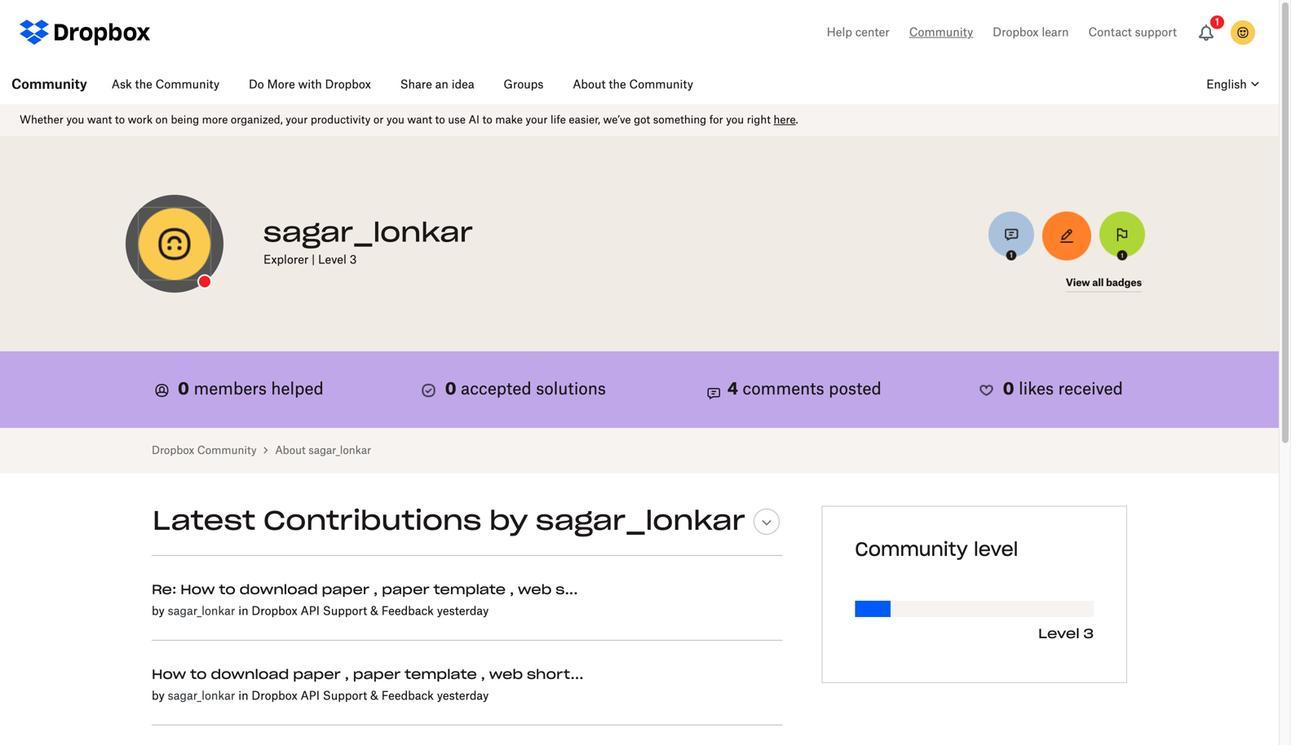 Task type: locate. For each thing, give the bounding box(es) containing it.
feedback for template
[[381, 691, 434, 702]]

1 horizontal spatial the
[[609, 79, 626, 91]]

sagar_lonkar link for to
[[168, 691, 235, 702]]

1 api from the top
[[301, 606, 320, 617]]

1 vertical spatial web
[[489, 669, 523, 682]]

the right ask
[[135, 79, 152, 91]]

life
[[551, 115, 566, 126]]

0 for accepted solutions
[[445, 382, 456, 398]]

1 horizontal spatial you
[[387, 115, 404, 126]]

sagar_lonkar explorer | level 3
[[263, 221, 473, 266]]

0 horizontal spatial the
[[135, 79, 152, 91]]

idea
[[452, 79, 474, 91]]

1 vertical spatial &
[[370, 691, 378, 702]]

yesterday for template
[[437, 606, 489, 617]]

download
[[239, 584, 318, 597], [211, 669, 289, 682]]

solutions
[[536, 382, 606, 398]]

do more with dropbox
[[249, 79, 371, 91]]

2 horizontal spatial 0
[[1003, 382, 1014, 398]]

user is offline image
[[198, 274, 212, 289]]

0 horizontal spatial want
[[87, 115, 112, 126]]

0 vertical spatial 3
[[350, 254, 357, 266]]

conversation starter! image
[[1042, 212, 1091, 261]]

2 0 from the left
[[445, 382, 456, 398]]

api down how to download paper , paper template , web short...
[[301, 691, 320, 702]]

2 vertical spatial by
[[152, 691, 165, 702]]

feedback down re: how to download paper , paper template , web s...
[[381, 606, 434, 617]]

by for how to download paper , paper template , web short...
[[152, 691, 165, 702]]

dropbox api support & feedback link down re: how to download paper , paper template , web s...
[[252, 602, 434, 621]]

community
[[909, 27, 973, 38], [11, 78, 87, 91], [155, 79, 220, 91], [629, 79, 693, 91], [197, 446, 257, 456], [855, 541, 968, 560]]

1 vertical spatial by
[[152, 606, 165, 617]]

1 vertical spatial about
[[275, 446, 306, 456]]

contact support link
[[1089, 23, 1177, 42]]

0 horizontal spatial you
[[66, 115, 84, 126]]

about
[[573, 79, 606, 91], [275, 446, 306, 456]]

0 horizontal spatial level
[[318, 254, 347, 266]]

being
[[171, 115, 199, 126]]

dropbox api support & feedback link
[[252, 602, 434, 621], [252, 687, 434, 706]]

the inside ask the community link
[[135, 79, 152, 91]]

template
[[433, 584, 506, 597], [405, 669, 477, 682]]

about up "easier,"
[[573, 79, 606, 91]]

the inside about the community link
[[609, 79, 626, 91]]

0 vertical spatial dropbox api support & feedback link
[[252, 602, 434, 621]]

to
[[115, 115, 125, 126], [435, 115, 445, 126], [482, 115, 492, 126], [219, 584, 236, 597], [190, 669, 207, 682]]

0 for members helped
[[178, 382, 189, 398]]

how to download paper , paper template , web short... link
[[152, 669, 584, 682]]

support for ,
[[323, 691, 367, 702]]

1 dropbox api support & feedback link from the top
[[252, 602, 434, 621]]

received
[[1058, 382, 1123, 398]]

organized,
[[231, 115, 283, 126]]

,
[[374, 584, 378, 597], [510, 584, 514, 597], [345, 669, 349, 682], [481, 669, 485, 682]]

level inside sagar_lonkar explorer | level 3
[[318, 254, 347, 266]]

1 the from the left
[[135, 79, 152, 91]]

1 vertical spatial support
[[323, 691, 367, 702]]

learn
[[1042, 27, 1069, 38]]

web
[[518, 584, 552, 597], [489, 669, 523, 682]]

terryturtle85 image
[[1231, 20, 1255, 45]]

center
[[855, 27, 890, 38]]

1 horizontal spatial about
[[573, 79, 606, 91]]

sagar_lonkar link
[[168, 606, 235, 617], [168, 691, 235, 702]]

in for to
[[238, 606, 248, 617]]

1 in from the top
[[238, 606, 248, 617]]

api down re: how to download paper , paper template , web s... link
[[301, 606, 320, 617]]

short...
[[527, 669, 584, 682]]

level
[[318, 254, 347, 266], [1038, 628, 1080, 641]]

something
[[653, 115, 707, 126]]

share an idea
[[400, 79, 474, 91]]

1 vertical spatial in
[[238, 691, 248, 702]]

want
[[87, 115, 112, 126], [407, 115, 432, 126]]

want left work
[[87, 115, 112, 126]]

0 left accepted
[[445, 382, 456, 398]]

1 support from the top
[[323, 606, 367, 617]]

1 feedback from the top
[[381, 606, 434, 617]]

1 vertical spatial template
[[405, 669, 477, 682]]

2 support from the top
[[323, 691, 367, 702]]

0 vertical spatial how
[[181, 584, 215, 597]]

support down how to download paper , paper template , web short...
[[323, 691, 367, 702]]

contact
[[1089, 27, 1132, 38]]

2 sagar_lonkar link from the top
[[168, 691, 235, 702]]

about the community link
[[560, 65, 706, 104]]

1 horizontal spatial your
[[526, 115, 548, 126]]

1 horizontal spatial community link
[[909, 23, 973, 42]]

0 vertical spatial &
[[370, 606, 378, 617]]

0
[[178, 382, 189, 398], [445, 382, 456, 398], [1003, 382, 1014, 398]]

2 horizontal spatial you
[[726, 115, 744, 126]]

feedback
[[381, 606, 434, 617], [381, 691, 434, 702]]

1 & from the top
[[370, 606, 378, 617]]

community link up whether
[[0, 65, 98, 104]]

1 vertical spatial by sagar_lonkar in dropbox api support & feedback yesterday
[[152, 691, 489, 702]]

explorer
[[263, 254, 309, 266]]

2 in from the top
[[238, 691, 248, 702]]

by sagar_lonkar in dropbox api support & feedback yesterday down how to download paper , paper template , web short...
[[152, 691, 489, 702]]

1 horizontal spatial 3
[[1084, 628, 1094, 641]]

support down re: how to download paper , paper template , web s...
[[323, 606, 367, 617]]

0 left likes
[[1003, 382, 1014, 398]]

0 vertical spatial template
[[433, 584, 506, 597]]

dropbox api support & feedback link for ,
[[252, 687, 434, 706]]

community link
[[909, 23, 973, 42], [0, 65, 98, 104]]

0 left members
[[178, 382, 189, 398]]

you
[[66, 115, 84, 126], [387, 115, 404, 126], [726, 115, 744, 126]]

view all badges
[[1066, 279, 1142, 288]]

1 vertical spatial how
[[152, 669, 186, 682]]

help center link
[[827, 23, 890, 42]]

1 yesterday from the top
[[437, 606, 489, 617]]

1 horizontal spatial 0
[[445, 382, 456, 398]]

posted
[[829, 382, 882, 398]]

2 feedback from the top
[[381, 691, 434, 702]]

ask the community
[[111, 79, 220, 91]]

support
[[323, 606, 367, 617], [323, 691, 367, 702]]

dropbox
[[993, 27, 1039, 38], [325, 79, 371, 91], [152, 446, 194, 456], [252, 606, 297, 617], [252, 691, 297, 702]]

1 horizontal spatial want
[[407, 115, 432, 126]]

all
[[1092, 279, 1104, 288]]

3
[[350, 254, 357, 266], [1084, 628, 1094, 641]]

0 vertical spatial by
[[489, 509, 528, 535]]

sagar_lonkar
[[263, 221, 473, 247], [309, 446, 371, 456], [536, 509, 746, 535], [168, 606, 235, 617], [168, 691, 235, 702]]

1 vertical spatial download
[[211, 669, 289, 682]]

sagar_lonkar inside dropdown button
[[536, 509, 746, 535]]

0 vertical spatial yesterday
[[437, 606, 489, 617]]

your down do more with dropbox link in the top of the page
[[286, 115, 308, 126]]

yesterday
[[437, 606, 489, 617], [437, 691, 489, 702]]

ask the community link
[[98, 65, 233, 104]]

2 api from the top
[[301, 691, 320, 702]]

0 horizontal spatial 3
[[350, 254, 357, 266]]

your
[[286, 115, 308, 126], [526, 115, 548, 126]]

0 vertical spatial community link
[[909, 23, 973, 42]]

1 vertical spatial sagar_lonkar link
[[168, 691, 235, 702]]

your left 'life'
[[526, 115, 548, 126]]

0 vertical spatial feedback
[[381, 606, 434, 617]]

0 vertical spatial sagar_lonkar link
[[168, 606, 235, 617]]

0 horizontal spatial community link
[[0, 65, 98, 104]]

0 horizontal spatial your
[[286, 115, 308, 126]]

0 vertical spatial by sagar_lonkar in dropbox api support & feedback yesterday
[[152, 606, 489, 617]]

0 vertical spatial api
[[301, 606, 320, 617]]

level 3 element
[[855, 601, 1094, 618]]

2 the from the left
[[609, 79, 626, 91]]

1 vertical spatial api
[[301, 691, 320, 702]]

2 want from the left
[[407, 115, 432, 126]]

0 vertical spatial about
[[573, 79, 606, 91]]

by
[[489, 509, 528, 535], [152, 606, 165, 617], [152, 691, 165, 702]]

paper
[[322, 584, 370, 597], [382, 584, 430, 597], [293, 669, 341, 682], [353, 669, 401, 682]]

you right for
[[726, 115, 744, 126]]

by sagar_lonkar in dropbox api support & feedback yesterday
[[152, 606, 489, 617], [152, 691, 489, 702]]

in for download
[[238, 691, 248, 702]]

1 your from the left
[[286, 115, 308, 126]]

3 0 from the left
[[1003, 382, 1014, 398]]

the up we've
[[609, 79, 626, 91]]

or
[[374, 115, 384, 126]]

dropbox api support & feedback link down how to download paper , paper template , web short...
[[252, 687, 434, 706]]

0 horizontal spatial 0
[[178, 382, 189, 398]]

1 vertical spatial 3
[[1084, 628, 1094, 641]]

more
[[202, 115, 228, 126]]

here link
[[774, 115, 796, 126]]

1 you from the left
[[66, 115, 84, 126]]

latest
[[153, 509, 256, 535]]

0 vertical spatial support
[[323, 606, 367, 617]]

1 vertical spatial yesterday
[[437, 691, 489, 702]]

1 0 from the left
[[178, 382, 189, 398]]

the for ask
[[135, 79, 152, 91]]

the
[[135, 79, 152, 91], [609, 79, 626, 91]]

1 vertical spatial level
[[1038, 628, 1080, 641]]

we've
[[603, 115, 631, 126]]

latest contributions by sagar_lonkar
[[153, 509, 746, 535]]

0 vertical spatial level
[[318, 254, 347, 266]]

2 yesterday from the top
[[437, 691, 489, 702]]

0 vertical spatial web
[[518, 584, 552, 597]]

about down helped on the left of page
[[275, 446, 306, 456]]

& down re: how to download paper , paper template , web s...
[[370, 606, 378, 617]]

& down how to download paper , paper template , web short...
[[370, 691, 378, 702]]

1 sagar_lonkar link from the top
[[168, 606, 235, 617]]

0 horizontal spatial about
[[275, 446, 306, 456]]

1 vertical spatial feedback
[[381, 691, 434, 702]]

api
[[301, 606, 320, 617], [301, 691, 320, 702]]

2 & from the top
[[370, 691, 378, 702]]

want down share
[[407, 115, 432, 126]]

community link right 'center'
[[909, 23, 973, 42]]

0 vertical spatial in
[[238, 606, 248, 617]]

1 by sagar_lonkar in dropbox api support & feedback yesterday from the top
[[152, 606, 489, 617]]

0 vertical spatial download
[[239, 584, 318, 597]]

about inside about the community link
[[573, 79, 606, 91]]

you right or
[[387, 115, 404, 126]]

ask
[[111, 79, 132, 91]]

an
[[435, 79, 449, 91]]

web left the short...
[[489, 669, 523, 682]]

2 dropbox api support & feedback link from the top
[[252, 687, 434, 706]]

api for download
[[301, 606, 320, 617]]

web left s...
[[518, 584, 552, 597]]

by sagar_lonkar in dropbox api support & feedback yesterday down re: how to download paper , paper template , web s...
[[152, 606, 489, 617]]

newcomer! image
[[1099, 212, 1145, 261]]

feedback down how to download paper , paper template , web short...
[[381, 691, 434, 702]]

api for paper
[[301, 691, 320, 702]]

2 by sagar_lonkar in dropbox api support & feedback yesterday from the top
[[152, 691, 489, 702]]

share an idea link
[[387, 65, 487, 104]]

how
[[181, 584, 215, 597], [152, 669, 186, 682]]

you right whether
[[66, 115, 84, 126]]

.
[[796, 115, 798, 126]]

4 comments posted
[[727, 382, 882, 398]]

1 vertical spatial dropbox api support & feedback link
[[252, 687, 434, 706]]



Task type: vqa. For each thing, say whether or not it's contained in the screenshot.
bottommost &
yes



Task type: describe. For each thing, give the bounding box(es) containing it.
by inside dropdown button
[[489, 509, 528, 535]]

0 likes received
[[1003, 382, 1123, 398]]

share
[[400, 79, 432, 91]]

latest contributions by sagar_lonkar button
[[152, 506, 781, 539]]

productivity
[[311, 115, 371, 126]]

help
[[827, 27, 852, 38]]

feedback for paper
[[381, 606, 434, 617]]

with
[[298, 79, 322, 91]]

for
[[709, 115, 723, 126]]

level
[[974, 541, 1018, 560]]

ai
[[469, 115, 480, 126]]

support
[[1135, 27, 1177, 38]]

help center
[[827, 27, 890, 38]]

groups link
[[491, 65, 557, 104]]

badges
[[1106, 279, 1142, 288]]

dropbox learn
[[993, 27, 1069, 38]]

by sagar_lonkar in dropbox api support & feedback yesterday for paper
[[152, 691, 489, 702]]

about the community
[[573, 79, 693, 91]]

do
[[249, 79, 264, 91]]

3 you from the left
[[726, 115, 744, 126]]

2 your from the left
[[526, 115, 548, 126]]

re: how to download paper , paper template , web s...
[[152, 584, 578, 597]]

re:
[[152, 584, 177, 597]]

3 inside sagar_lonkar explorer | level 3
[[350, 254, 357, 266]]

work
[[128, 115, 153, 126]]

re: how to download paper , paper template , web s... link
[[152, 584, 578, 597]]

level 3
[[1038, 628, 1094, 641]]

joining in! image
[[988, 212, 1034, 261]]

2 you from the left
[[387, 115, 404, 126]]

more
[[267, 79, 295, 91]]

english
[[1207, 79, 1247, 91]]

about for about the community
[[573, 79, 606, 91]]

the for about
[[609, 79, 626, 91]]

0 for likes received
[[1003, 382, 1014, 398]]

whether you want to work on being more organized, your productivity or you want to use ai to make your life easier, we've got something for you right here .
[[20, 115, 798, 126]]

how to download paper , paper template , web short...
[[152, 669, 584, 682]]

helped
[[271, 382, 324, 398]]

sagar_lonkar image
[[138, 208, 211, 280]]

support for paper
[[323, 606, 367, 617]]

0 members helped
[[178, 382, 324, 398]]

1 want from the left
[[87, 115, 112, 126]]

view all badges link
[[1066, 275, 1142, 292]]

use
[[448, 115, 466, 126]]

1
[[1215, 18, 1219, 27]]

comments
[[743, 382, 824, 398]]

0 accepted solutions
[[445, 382, 606, 398]]

sagar_lonkar link for how
[[168, 606, 235, 617]]

& for ,
[[370, 606, 378, 617]]

s...
[[556, 584, 578, 597]]

members
[[194, 382, 267, 398]]

got
[[634, 115, 650, 126]]

contact support
[[1089, 27, 1177, 38]]

by sagar_lonkar in dropbox api support & feedback yesterday for download
[[152, 606, 489, 617]]

on
[[156, 115, 168, 126]]

make
[[495, 115, 523, 126]]

likes
[[1019, 382, 1054, 398]]

do more with dropbox link
[[236, 65, 384, 104]]

dropbox community link
[[152, 446, 257, 456]]

right
[[747, 115, 771, 126]]

1 vertical spatial community link
[[0, 65, 98, 104]]

accepted
[[461, 382, 532, 398]]

whether
[[20, 115, 63, 126]]

contributions
[[263, 509, 481, 535]]

view
[[1066, 279, 1090, 288]]

community level
[[855, 541, 1018, 560]]

dropbox community
[[152, 446, 257, 456]]

easier,
[[569, 115, 600, 126]]

yesterday for ,
[[437, 691, 489, 702]]

dropbox api support & feedback link for paper
[[252, 602, 434, 621]]

by for re: how to download paper , paper template , web s...
[[152, 606, 165, 617]]

& for paper
[[370, 691, 378, 702]]

dropbox learn link
[[993, 23, 1069, 42]]

about for about sagar_lonkar
[[275, 446, 306, 456]]

|
[[312, 254, 315, 266]]

about sagar_lonkar
[[275, 446, 371, 456]]

here
[[774, 115, 796, 126]]

4
[[727, 382, 738, 398]]

1 horizontal spatial level
[[1038, 628, 1080, 641]]

groups
[[504, 79, 544, 91]]



